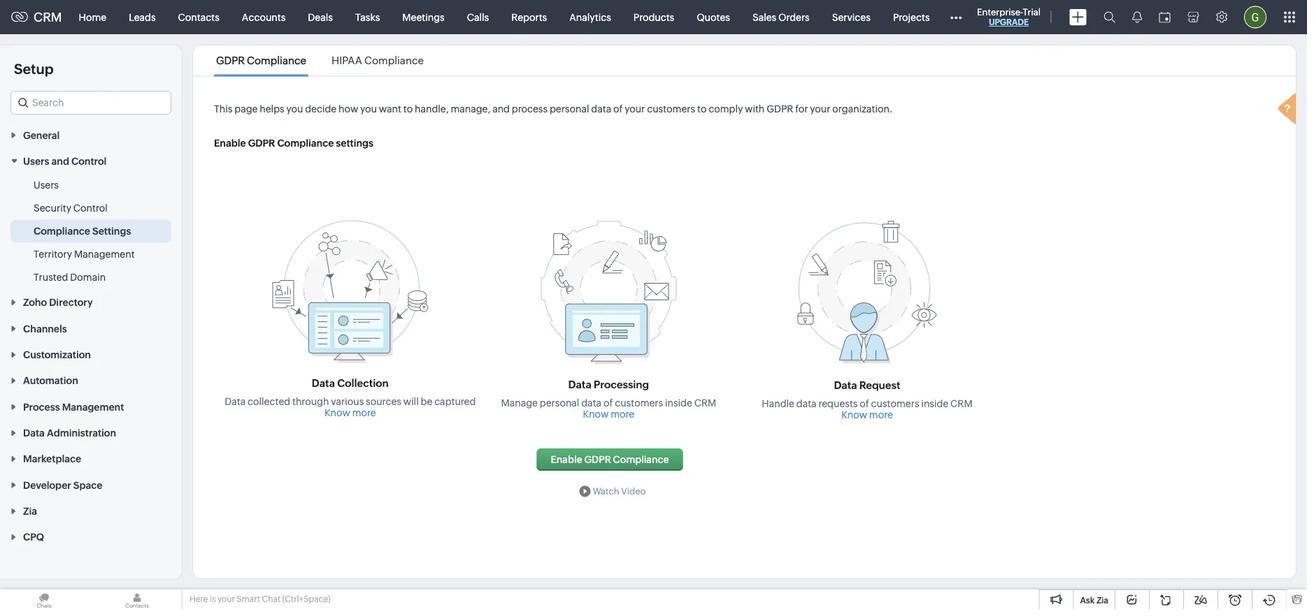 Task type: vqa. For each thing, say whether or not it's contained in the screenshot.


Task type: locate. For each thing, give the bounding box(es) containing it.
control inside the security control link
[[73, 203, 108, 214]]

of
[[613, 104, 623, 115], [604, 398, 613, 409], [860, 399, 869, 410]]

and left the process
[[492, 104, 510, 115]]

sales orders link
[[741, 0, 821, 34]]

control down general dropdown button
[[71, 156, 107, 167]]

1 horizontal spatial of
[[613, 104, 623, 115]]

users and control button
[[0, 148, 182, 174]]

sources
[[366, 397, 401, 408]]

0 horizontal spatial your
[[218, 595, 235, 605]]

personal inside data processing manage personal data of customers inside crm know more
[[540, 398, 579, 409]]

1 horizontal spatial inside
[[921, 399, 949, 410]]

0 vertical spatial enable
[[214, 137, 246, 149]]

and up "users" link
[[51, 156, 69, 167]]

trusted
[[34, 272, 68, 283]]

to right 'want'
[[403, 104, 413, 115]]

data
[[312, 377, 335, 390], [568, 379, 591, 391], [834, 379, 857, 392], [225, 397, 246, 408], [23, 428, 45, 439]]

you
[[286, 104, 303, 115], [360, 104, 377, 115]]

your
[[625, 104, 645, 115], [810, 104, 830, 115], [218, 595, 235, 605]]

control
[[71, 156, 107, 167], [73, 203, 108, 214]]

trial
[[1023, 7, 1041, 17]]

users up "users" link
[[23, 156, 49, 167]]

1 to from the left
[[403, 104, 413, 115]]

data left the collected
[[225, 397, 246, 408]]

compliance down the security control link
[[34, 226, 90, 237]]

1 vertical spatial zia
[[1097, 596, 1109, 606]]

chat
[[262, 595, 281, 605]]

more down "collection"
[[352, 408, 376, 419]]

data collection data collected through various sources will be captured know more
[[225, 377, 476, 419]]

1 horizontal spatial to
[[697, 104, 707, 115]]

services link
[[821, 0, 882, 34]]

0 horizontal spatial more
[[352, 408, 376, 419]]

0 vertical spatial management
[[74, 249, 135, 260]]

users
[[23, 156, 49, 167], [34, 180, 59, 191]]

with
[[745, 104, 765, 115]]

contacts
[[178, 12, 219, 23]]

and
[[492, 104, 510, 115], [51, 156, 69, 167]]

data inside dropdown button
[[23, 428, 45, 439]]

hipaa
[[332, 55, 362, 67]]

personal right the process
[[550, 104, 589, 115]]

reports
[[511, 12, 547, 23]]

more for data processing
[[611, 409, 634, 420]]

crm for data processing
[[694, 398, 716, 409]]

data inside 'data request handle data requests of customers inside crm know more'
[[834, 379, 857, 392]]

customers
[[647, 104, 695, 115], [615, 398, 663, 409], [871, 399, 919, 410]]

0 horizontal spatial to
[[403, 104, 413, 115]]

data up requests
[[834, 379, 857, 392]]

data inside data processing manage personal data of customers inside crm know more
[[568, 379, 591, 391]]

you right how
[[360, 104, 377, 115]]

enable for enable gdpr compliance settings
[[214, 137, 246, 149]]

0 vertical spatial control
[[71, 156, 107, 167]]

know down "request"
[[841, 410, 867, 421]]

enable gdpr compliance settings
[[214, 137, 373, 149]]

customers left comply
[[647, 104, 695, 115]]

signals image
[[1132, 11, 1142, 23]]

data up through
[[312, 377, 335, 390]]

1 vertical spatial control
[[73, 203, 108, 214]]

manage
[[501, 398, 538, 409]]

0 vertical spatial users
[[23, 156, 49, 167]]

personal right manage on the left of page
[[540, 398, 579, 409]]

1 horizontal spatial crm
[[694, 398, 716, 409]]

crm link
[[11, 10, 62, 24]]

2 horizontal spatial of
[[860, 399, 869, 410]]

enable gdpr compliance button
[[537, 449, 683, 471]]

1 horizontal spatial more
[[611, 409, 634, 420]]

calendar image
[[1159, 12, 1171, 23]]

directory
[[49, 297, 93, 308]]

is
[[210, 595, 216, 605]]

inside
[[665, 398, 692, 409], [921, 399, 949, 410]]

0 vertical spatial and
[[492, 104, 510, 115]]

know
[[324, 408, 350, 419], [583, 409, 609, 420], [841, 410, 867, 421]]

users inside region
[[34, 180, 59, 191]]

signals element
[[1124, 0, 1150, 34]]

accounts
[[242, 12, 286, 23]]

here
[[190, 595, 208, 605]]

hipaa compliance
[[332, 55, 424, 67]]

customers down the processing
[[615, 398, 663, 409]]

of for data processing
[[604, 398, 613, 409]]

crm inside data processing manage personal data of customers inside crm know more
[[694, 398, 716, 409]]

0 vertical spatial zia
[[23, 506, 37, 517]]

customers for data request
[[871, 399, 919, 410]]

decide
[[305, 104, 337, 115]]

customers for data processing
[[615, 398, 663, 409]]

manage,
[[451, 104, 490, 115]]

0 horizontal spatial enable
[[214, 137, 246, 149]]

2 horizontal spatial crm
[[951, 399, 973, 410]]

chats image
[[0, 590, 88, 610]]

1 horizontal spatial enable
[[551, 455, 582, 466]]

management
[[74, 249, 135, 260], [62, 402, 124, 413]]

space
[[73, 480, 102, 491]]

data for data processing
[[568, 379, 591, 391]]

watch video
[[593, 487, 646, 497]]

of inside data processing manage personal data of customers inside crm know more
[[604, 398, 613, 409]]

more inside data processing manage personal data of customers inside crm know more
[[611, 409, 634, 420]]

profile image
[[1244, 6, 1267, 28]]

search element
[[1095, 0, 1124, 34]]

data administration button
[[0, 420, 182, 446]]

compliance settings
[[34, 226, 131, 237]]

orders
[[778, 12, 810, 23]]

more down "request"
[[869, 410, 893, 421]]

more inside 'data request handle data requests of customers inside crm know more'
[[869, 410, 893, 421]]

0 horizontal spatial and
[[51, 156, 69, 167]]

enable gdpr compliance
[[551, 455, 669, 466]]

1 vertical spatial and
[[51, 156, 69, 167]]

calls link
[[456, 0, 500, 34]]

1 horizontal spatial know
[[583, 409, 609, 420]]

profile element
[[1236, 0, 1275, 34]]

gdpr left the for
[[767, 104, 793, 115]]

0 horizontal spatial zia
[[23, 506, 37, 517]]

management inside dropdown button
[[62, 402, 124, 413]]

customers inside data processing manage personal data of customers inside crm know more
[[615, 398, 663, 409]]

0 horizontal spatial you
[[286, 104, 303, 115]]

2 horizontal spatial know
[[841, 410, 867, 421]]

of inside 'data request handle data requests of customers inside crm know more'
[[860, 399, 869, 410]]

1 vertical spatial personal
[[540, 398, 579, 409]]

more
[[352, 408, 376, 419], [611, 409, 634, 420], [869, 410, 893, 421]]

management inside users and control region
[[74, 249, 135, 260]]

1 horizontal spatial zia
[[1097, 596, 1109, 606]]

organization.
[[832, 104, 893, 115]]

processing
[[594, 379, 649, 391]]

0 horizontal spatial of
[[604, 398, 613, 409]]

know for data processing
[[583, 409, 609, 420]]

more down the processing
[[611, 409, 634, 420]]

process management button
[[0, 394, 182, 420]]

users inside dropdown button
[[23, 156, 49, 167]]

data down process
[[23, 428, 45, 439]]

know down the processing
[[583, 409, 609, 420]]

process management
[[23, 402, 124, 413]]

2 horizontal spatial more
[[869, 410, 893, 421]]

1 vertical spatial management
[[62, 402, 124, 413]]

inside inside data processing manage personal data of customers inside crm know more
[[665, 398, 692, 409]]

crm inside 'data request handle data requests of customers inside crm know more'
[[951, 399, 973, 410]]

enable inside button
[[551, 455, 582, 466]]

1 vertical spatial users
[[34, 180, 59, 191]]

zia inside zia dropdown button
[[23, 506, 37, 517]]

create menu image
[[1069, 9, 1087, 26]]

know inside 'data request handle data requests of customers inside crm know more'
[[841, 410, 867, 421]]

None field
[[10, 91, 171, 115]]

customers down "request"
[[871, 399, 919, 410]]

enterprise-trial upgrade
[[977, 7, 1041, 27]]

users and control region
[[0, 174, 182, 289]]

collection
[[337, 377, 389, 390]]

management down settings
[[74, 249, 135, 260]]

crm
[[34, 10, 62, 24], [694, 398, 716, 409], [951, 399, 973, 410]]

gdpr up 'watch'
[[584, 455, 611, 466]]

management up the data administration dropdown button
[[62, 402, 124, 413]]

to left comply
[[697, 104, 707, 115]]

0 horizontal spatial know
[[324, 408, 350, 419]]

products link
[[622, 0, 686, 34]]

channels
[[23, 323, 67, 335]]

know down "collection"
[[324, 408, 350, 419]]

customers inside 'data request handle data requests of customers inside crm know more'
[[871, 399, 919, 410]]

control up compliance settings
[[73, 203, 108, 214]]

cpq
[[23, 532, 44, 543]]

enable for enable gdpr compliance
[[551, 455, 582, 466]]

inside inside 'data request handle data requests of customers inside crm know more'
[[921, 399, 949, 410]]

channels button
[[0, 315, 182, 342]]

users for users
[[34, 180, 59, 191]]

territory
[[34, 249, 72, 260]]

know inside data processing manage personal data of customers inside crm know more
[[583, 409, 609, 420]]

developer space
[[23, 480, 102, 491]]

compliance
[[247, 55, 306, 67], [364, 55, 424, 67], [277, 137, 334, 149], [34, 226, 90, 237], [613, 455, 669, 466]]

data left the processing
[[568, 379, 591, 391]]

data inside 'data request handle data requests of customers inside crm know more'
[[796, 399, 817, 410]]

projects
[[893, 12, 930, 23]]

users up security
[[34, 180, 59, 191]]

captured
[[434, 397, 476, 408]]

trusted domain link
[[34, 270, 106, 284]]

compliance up the video
[[613, 455, 669, 466]]

through
[[292, 397, 329, 408]]

data inside data processing manage personal data of customers inside crm know more
[[581, 398, 602, 409]]

1 vertical spatial enable
[[551, 455, 582, 466]]

0 horizontal spatial inside
[[665, 398, 692, 409]]

you right helps
[[286, 104, 303, 115]]

1 horizontal spatial you
[[360, 104, 377, 115]]

compliance down decide
[[277, 137, 334, 149]]

zia up cpq
[[23, 506, 37, 517]]

zia right ask at the bottom of the page
[[1097, 596, 1109, 606]]



Task type: describe. For each thing, give the bounding box(es) containing it.
inside for processing
[[665, 398, 692, 409]]

of for data request
[[860, 399, 869, 410]]

quotes
[[697, 12, 730, 23]]

gdpr up this
[[216, 55, 245, 67]]

various
[[331, 397, 364, 408]]

crm for data request
[[951, 399, 973, 410]]

trusted domain
[[34, 272, 106, 283]]

security control
[[34, 203, 108, 214]]

more for data request
[[869, 410, 893, 421]]

control inside users and control dropdown button
[[71, 156, 107, 167]]

tasks link
[[344, 0, 391, 34]]

requests
[[819, 399, 858, 410]]

management for process management
[[62, 402, 124, 413]]

home link
[[68, 0, 118, 34]]

setup
[[14, 61, 54, 77]]

users for users and control
[[23, 156, 49, 167]]

leads link
[[118, 0, 167, 34]]

know inside data collection data collected through various sources will be captured know more
[[324, 408, 350, 419]]

handle
[[762, 399, 794, 410]]

calls
[[467, 12, 489, 23]]

data for data collection
[[312, 377, 335, 390]]

settings
[[336, 137, 373, 149]]

data processing manage personal data of customers inside crm know more
[[501, 379, 716, 420]]

helps
[[260, 104, 284, 115]]

automation
[[23, 376, 78, 387]]

marketplace button
[[0, 446, 182, 472]]

deals
[[308, 12, 333, 23]]

sales
[[752, 12, 776, 23]]

gdpr inside button
[[584, 455, 611, 466]]

management for territory management
[[74, 249, 135, 260]]

developer space button
[[0, 472, 182, 498]]

contacts image
[[93, 590, 181, 610]]

create menu element
[[1061, 0, 1095, 34]]

projects link
[[882, 0, 941, 34]]

collected
[[248, 397, 290, 408]]

ask zia
[[1080, 596, 1109, 606]]

ask
[[1080, 596, 1095, 606]]

services
[[832, 12, 871, 23]]

users and control
[[23, 156, 107, 167]]

hipaa compliance link
[[329, 55, 426, 67]]

search image
[[1104, 11, 1116, 23]]

this
[[214, 104, 232, 115]]

know for data request
[[841, 410, 867, 421]]

upgrade
[[989, 17, 1029, 27]]

enterprise-
[[977, 7, 1023, 17]]

Search text field
[[11, 92, 171, 114]]

comply
[[709, 104, 743, 115]]

data for data request
[[834, 379, 857, 392]]

zoho directory
[[23, 297, 93, 308]]

zoho
[[23, 297, 47, 308]]

page
[[234, 104, 258, 115]]

zoho directory button
[[0, 289, 182, 315]]

smart
[[237, 595, 260, 605]]

users link
[[34, 178, 59, 192]]

meetings
[[402, 12, 445, 23]]

administration
[[47, 428, 116, 439]]

want
[[379, 104, 401, 115]]

(ctrl+space)
[[282, 595, 331, 605]]

2 you from the left
[[360, 104, 377, 115]]

meetings link
[[391, 0, 456, 34]]

video
[[621, 487, 646, 497]]

handle,
[[415, 104, 449, 115]]

help image
[[1275, 91, 1303, 129]]

analytics link
[[558, 0, 622, 34]]

2 horizontal spatial your
[[810, 104, 830, 115]]

gdpr down helps
[[248, 137, 275, 149]]

accounts link
[[231, 0, 297, 34]]

domain
[[70, 272, 106, 283]]

developer
[[23, 480, 71, 491]]

here is your smart chat (ctrl+space)
[[190, 595, 331, 605]]

analytics
[[569, 12, 611, 23]]

0 vertical spatial personal
[[550, 104, 589, 115]]

quotes link
[[686, 0, 741, 34]]

data administration
[[23, 428, 116, 439]]

data request handle data requests of customers inside crm know more
[[762, 379, 973, 421]]

inside for request
[[921, 399, 949, 410]]

Other Modules field
[[941, 6, 971, 28]]

and inside dropdown button
[[51, 156, 69, 167]]

automation button
[[0, 368, 182, 394]]

compliance inside users and control region
[[34, 226, 90, 237]]

compliance right hipaa
[[364, 55, 424, 67]]

products
[[633, 12, 674, 23]]

0 horizontal spatial crm
[[34, 10, 62, 24]]

gdpr compliance link
[[214, 55, 308, 67]]

more inside data collection data collected through various sources will be captured know more
[[352, 408, 376, 419]]

1 horizontal spatial and
[[492, 104, 510, 115]]

compliance inside button
[[613, 455, 669, 466]]

customization button
[[0, 342, 182, 368]]

for
[[795, 104, 808, 115]]

be
[[421, 397, 432, 408]]

reports link
[[500, 0, 558, 34]]

home
[[79, 12, 106, 23]]

this page helps you decide how you want to handle, manage, and process personal data of your customers to comply with gdpr for your organization.
[[214, 104, 893, 115]]

zia button
[[0, 498, 182, 524]]

leads
[[129, 12, 156, 23]]

security
[[34, 203, 71, 214]]

1 you from the left
[[286, 104, 303, 115]]

sales orders
[[752, 12, 810, 23]]

will
[[403, 397, 419, 408]]

how
[[339, 104, 358, 115]]

process
[[23, 402, 60, 413]]

2 to from the left
[[697, 104, 707, 115]]

contacts link
[[167, 0, 231, 34]]

general
[[23, 130, 60, 141]]

cpq button
[[0, 524, 182, 550]]

1 horizontal spatial your
[[625, 104, 645, 115]]

territory management
[[34, 249, 135, 260]]

gdpr compliance
[[216, 55, 306, 67]]

territory management link
[[34, 247, 135, 261]]

compliance down accounts
[[247, 55, 306, 67]]



